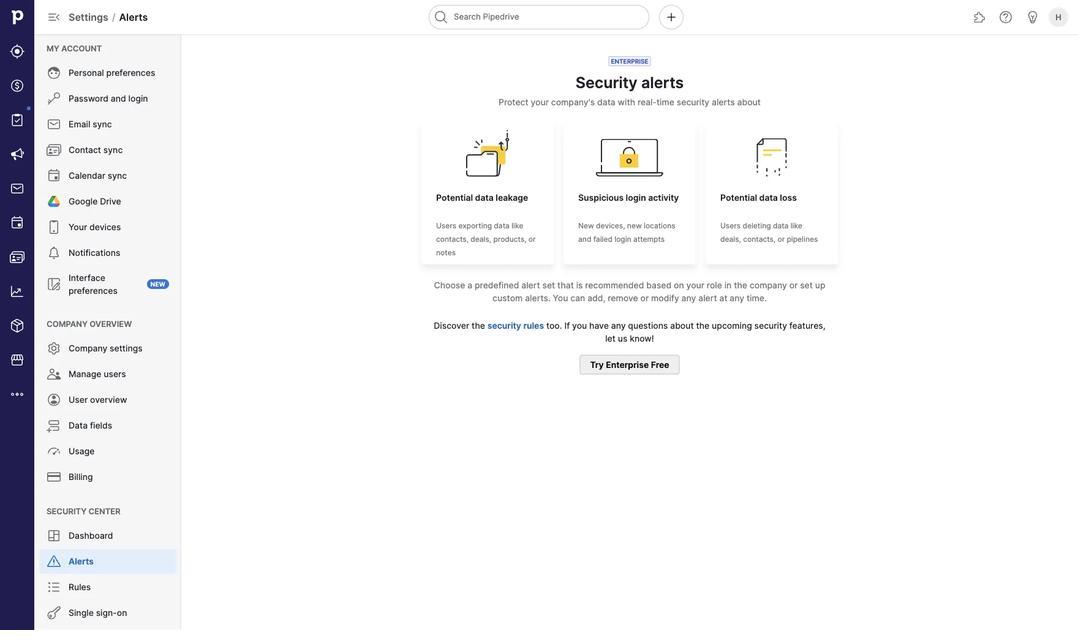 Task type: vqa. For each thing, say whether or not it's contained in the screenshot.
Sales Inbox
no



Task type: describe. For each thing, give the bounding box(es) containing it.
security alerts protect your company's data with real-time security alerts about
[[499, 74, 761, 108]]

color undefined image for notifications
[[47, 246, 61, 261]]

security inside security alerts protect your company's data with real-time security alerts about
[[677, 97, 710, 108]]

data
[[69, 421, 88, 431]]

drive
[[100, 196, 121, 207]]

users for potential data leakage
[[436, 222, 457, 231]]

color undefined image for interface preferences
[[47, 277, 61, 292]]

0 vertical spatial alert
[[522, 281, 541, 291]]

or inside "users deleting data like deals, contacts, or pipelines"
[[778, 235, 785, 244]]

rules
[[69, 583, 91, 593]]

users
[[104, 369, 126, 380]]

marketplace image
[[10, 353, 25, 368]]

users deleting data like deals, contacts, or pipelines
[[721, 222, 819, 244]]

billing menu item
[[34, 465, 181, 490]]

billing link
[[39, 465, 177, 490]]

user overview
[[69, 395, 127, 406]]

alerts link
[[39, 550, 177, 574]]

dashboard
[[69, 531, 113, 542]]

users for potential data loss
[[721, 222, 741, 231]]

too.
[[547, 321, 563, 331]]

single sign-on
[[69, 608, 127, 619]]

color undefined image for personal preferences
[[47, 66, 61, 80]]

manage users
[[69, 369, 126, 380]]

0 horizontal spatial alerts
[[642, 74, 684, 92]]

manage users link
[[39, 362, 177, 387]]

any inside discover the security rules too. if you have any questions about the upcoming security features, let us know!
[[612, 321, 626, 331]]

color undefined image for alerts
[[47, 555, 61, 570]]

products image
[[10, 319, 25, 334]]

try enterprise free button
[[580, 355, 680, 375]]

sync for calendar sync
[[108, 171, 127, 181]]

loss
[[781, 193, 798, 203]]

choose a predefined alert set that is recommended based on your role in the company or set up custom alerts. you can add, remove or modify any alert at any time.
[[434, 281, 826, 304]]

notifications
[[69, 248, 120, 258]]

calendar
[[69, 171, 105, 181]]

color undefined image for manage users
[[47, 367, 61, 382]]

up
[[816, 281, 826, 291]]

1 vertical spatial alerts
[[712, 97, 736, 108]]

color undefined image for password and login
[[47, 91, 61, 106]]

free
[[651, 360, 670, 370]]

my
[[47, 44, 59, 53]]

remove
[[608, 293, 639, 304]]

0 horizontal spatial and
[[111, 93, 126, 104]]

more image
[[10, 387, 25, 402]]

insights image
[[10, 284, 25, 299]]

with
[[618, 97, 636, 108]]

real-
[[638, 97, 657, 108]]

company overview
[[47, 319, 132, 329]]

leads image
[[10, 44, 25, 59]]

in
[[725, 281, 732, 291]]

discover
[[434, 321, 470, 331]]

suspicious
[[579, 193, 624, 203]]

new for new
[[151, 281, 166, 288]]

security center
[[47, 507, 121, 516]]

try
[[591, 360, 604, 370]]

data inside "users deleting data like deals, contacts, or pipelines"
[[774, 222, 789, 231]]

1 horizontal spatial the
[[697, 321, 710, 331]]

billing
[[69, 472, 93, 483]]

products,
[[494, 235, 527, 244]]

pipelines
[[787, 235, 819, 244]]

company's
[[552, 97, 595, 108]]

new
[[628, 222, 642, 231]]

1 horizontal spatial any
[[682, 293, 697, 304]]

deals, inside users exporting data like contacts, deals, products, or notes
[[471, 235, 492, 244]]

activities image
[[10, 216, 25, 231]]

recommended
[[586, 281, 645, 291]]

exporting
[[459, 222, 492, 231]]

and inside new devices, new locations and failed login attempts
[[579, 235, 592, 244]]

0 vertical spatial alerts
[[119, 11, 148, 23]]

discover the security rules too. if you have any questions about the upcoming security features, let us know!
[[434, 321, 826, 344]]

home image
[[8, 8, 26, 26]]

your inside security alerts protect your company's data with real-time security alerts about
[[531, 97, 549, 108]]

personal preferences
[[69, 68, 155, 78]]

contacts, inside "users deleting data like deals, contacts, or pipelines"
[[744, 235, 776, 244]]

protect
[[499, 97, 529, 108]]

time.
[[747, 293, 767, 304]]

color undefined image for google drive
[[47, 194, 61, 209]]

manage
[[69, 369, 101, 380]]

sales inbox image
[[10, 181, 25, 196]]

menu toggle image
[[47, 10, 61, 25]]

you
[[573, 321, 587, 331]]

google
[[69, 196, 98, 207]]

your
[[69, 222, 87, 233]]

color undefined image for data fields
[[47, 419, 61, 433]]

h
[[1056, 12, 1062, 22]]

0 horizontal spatial security
[[488, 321, 522, 331]]

new for new devices, new locations and failed login attempts
[[579, 222, 595, 231]]

1 set from the left
[[543, 281, 556, 291]]

usage
[[69, 447, 95, 457]]

alerts menu item
[[34, 550, 181, 574]]

password and login link
[[39, 86, 177, 111]]

data fields
[[69, 421, 112, 431]]

2 horizontal spatial any
[[730, 293, 745, 304]]

features,
[[790, 321, 826, 331]]

your inside choose a predefined alert set that is recommended based on your role in the company or set up custom alerts. you can add, remove or modify any alert at any time.
[[687, 281, 705, 291]]

color undefined image for calendar sync
[[47, 169, 61, 183]]

sync for email sync
[[93, 119, 112, 130]]

us
[[618, 334, 628, 344]]

color undefined image for rules
[[47, 581, 61, 595]]

potential data loss
[[721, 193, 798, 203]]

alerts inside alerts link
[[69, 557, 94, 567]]

color undefined image for email sync
[[47, 117, 61, 132]]

enterprise
[[606, 360, 649, 370]]

sync for contact sync
[[104, 145, 123, 155]]

color undefined image for contact sync
[[47, 143, 61, 158]]

data left leakage
[[475, 193, 494, 203]]

campaigns image
[[10, 147, 25, 162]]

menu containing personal preferences
[[34, 28, 181, 631]]

deals image
[[10, 78, 25, 93]]

security rules link
[[488, 321, 544, 331]]

modify
[[652, 293, 680, 304]]

fields
[[90, 421, 112, 431]]

users exporting data like contacts, deals, products, or notes
[[436, 222, 536, 258]]

data fields link
[[39, 414, 177, 438]]

sales assistant image
[[1026, 10, 1041, 25]]

rules
[[524, 321, 544, 331]]



Task type: locate. For each thing, give the bounding box(es) containing it.
your left role
[[687, 281, 705, 291]]

2 deals, from the left
[[721, 235, 742, 244]]

dashboard link
[[39, 524, 177, 549]]

on down the rules link
[[117, 608, 127, 619]]

color undefined image inside billing link
[[47, 470, 61, 485]]

0 horizontal spatial your
[[531, 97, 549, 108]]

or
[[529, 235, 536, 244], [778, 235, 785, 244], [790, 281, 798, 291], [641, 293, 649, 304]]

color undefined image inside the manage users link
[[47, 367, 61, 382]]

color undefined image down my
[[47, 66, 61, 80]]

login left activity
[[626, 193, 647, 203]]

security right 'time'
[[677, 97, 710, 108]]

single
[[69, 608, 94, 619]]

color undefined image inside the google drive link
[[47, 194, 61, 209]]

7 color undefined image from the top
[[47, 470, 61, 485]]

new inside new devices, new locations and failed login attempts
[[579, 222, 595, 231]]

any right at at the right top of the page
[[730, 293, 745, 304]]

try enterprise free
[[591, 360, 670, 370]]

1 horizontal spatial like
[[791, 222, 803, 231]]

color undefined image inside 'password and login' link
[[47, 91, 61, 106]]

0 horizontal spatial potential
[[436, 193, 473, 203]]

password and login
[[69, 93, 148, 104]]

password
[[69, 93, 109, 104]]

if
[[565, 321, 570, 331]]

questions
[[629, 321, 668, 331]]

contacts image
[[10, 250, 25, 265]]

potential for potential data loss
[[721, 193, 758, 203]]

calendar sync
[[69, 171, 127, 181]]

new
[[579, 222, 595, 231], [151, 281, 166, 288]]

0 vertical spatial about
[[738, 97, 761, 108]]

contacts, inside users exporting data like contacts, deals, products, or notes
[[436, 235, 469, 244]]

preferences up password and login
[[106, 68, 155, 78]]

1 horizontal spatial security
[[576, 74, 638, 92]]

1 horizontal spatial new
[[579, 222, 595, 231]]

color undefined image inside user overview link
[[47, 393, 61, 408]]

alerts
[[642, 74, 684, 92], [712, 97, 736, 108]]

security for alerts
[[576, 74, 638, 92]]

0 vertical spatial company
[[47, 319, 88, 329]]

1 horizontal spatial security
[[677, 97, 710, 108]]

on up modify
[[674, 281, 685, 291]]

like for loss
[[791, 222, 803, 231]]

color undefined image left single
[[47, 606, 61, 621]]

locations
[[644, 222, 676, 231]]

rules link
[[39, 576, 177, 600]]

0 vertical spatial your
[[531, 97, 549, 108]]

0 vertical spatial overview
[[90, 319, 132, 329]]

0 horizontal spatial like
[[512, 222, 524, 231]]

1 deals, from the left
[[471, 235, 492, 244]]

4 color undefined image from the top
[[47, 220, 61, 235]]

1 horizontal spatial set
[[801, 281, 813, 291]]

like up pipelines
[[791, 222, 803, 231]]

users left the deleting
[[721, 222, 741, 231]]

predefined
[[475, 281, 520, 291]]

upcoming
[[712, 321, 753, 331]]

company for company overview
[[47, 319, 88, 329]]

know!
[[630, 334, 655, 344]]

login down the personal preferences
[[128, 93, 148, 104]]

preferences
[[106, 68, 155, 78], [69, 286, 118, 296]]

overview up data fields link
[[90, 395, 127, 406]]

1 potential from the left
[[436, 193, 473, 203]]

1 vertical spatial about
[[671, 321, 694, 331]]

1 vertical spatial and
[[579, 235, 592, 244]]

your right protect
[[531, 97, 549, 108]]

1 vertical spatial login
[[626, 193, 647, 203]]

potential
[[436, 193, 473, 203], [721, 193, 758, 203]]

2 vertical spatial login
[[615, 235, 632, 244]]

like
[[512, 222, 524, 231], [791, 222, 803, 231]]

1 horizontal spatial on
[[674, 281, 685, 291]]

color undefined image left your
[[47, 220, 61, 235]]

or down 'based'
[[641, 293, 649, 304]]

1 horizontal spatial about
[[738, 97, 761, 108]]

color undefined image for your devices
[[47, 220, 61, 235]]

google drive link
[[39, 189, 177, 214]]

0 horizontal spatial alerts
[[69, 557, 94, 567]]

0 horizontal spatial the
[[472, 321, 485, 331]]

0 vertical spatial preferences
[[106, 68, 155, 78]]

deals,
[[471, 235, 492, 244], [721, 235, 742, 244]]

0 vertical spatial security
[[576, 74, 638, 92]]

suspicious login activity
[[579, 193, 679, 203]]

1 like from the left
[[512, 222, 524, 231]]

alert
[[522, 281, 541, 291], [699, 293, 718, 304]]

security inside security alerts protect your company's data with real-time security alerts about
[[576, 74, 638, 92]]

and down the personal preferences
[[111, 93, 126, 104]]

your devices link
[[39, 215, 177, 240]]

2 like from the left
[[791, 222, 803, 231]]

0 horizontal spatial security
[[47, 507, 87, 516]]

failed
[[594, 235, 613, 244]]

like inside users exporting data like contacts, deals, products, or notes
[[512, 222, 524, 231]]

quick add image
[[665, 10, 679, 25]]

1 horizontal spatial deals,
[[721, 235, 742, 244]]

menu
[[0, 0, 34, 631], [34, 28, 181, 631]]

2 contacts, from the left
[[744, 235, 776, 244]]

any
[[682, 293, 697, 304], [730, 293, 745, 304], [612, 321, 626, 331]]

deals, inside "users deleting data like deals, contacts, or pipelines"
[[721, 235, 742, 244]]

my account
[[47, 44, 102, 53]]

settings
[[110, 344, 143, 354]]

users inside "users deleting data like deals, contacts, or pipelines"
[[721, 222, 741, 231]]

color undefined image inside email sync link
[[47, 117, 61, 132]]

color undefined image inside dashboard link
[[47, 529, 61, 544]]

1 horizontal spatial and
[[579, 235, 592, 244]]

1 horizontal spatial alert
[[699, 293, 718, 304]]

single sign-on link
[[39, 601, 177, 626]]

time
[[657, 97, 675, 108]]

login down new
[[615, 235, 632, 244]]

alerts up 'time'
[[642, 74, 684, 92]]

1 horizontal spatial alerts
[[712, 97, 736, 108]]

color undefined image left calendar
[[47, 169, 61, 183]]

2 potential from the left
[[721, 193, 758, 203]]

sync
[[93, 119, 112, 130], [104, 145, 123, 155], [108, 171, 127, 181]]

settings / alerts
[[69, 11, 148, 23]]

company
[[750, 281, 788, 291]]

1 horizontal spatial users
[[721, 222, 741, 231]]

h button
[[1047, 5, 1072, 29]]

set left "that"
[[543, 281, 556, 291]]

0 horizontal spatial on
[[117, 608, 127, 619]]

color undefined image inside calendar sync link
[[47, 169, 61, 183]]

on inside choose a predefined alert set that is recommended based on your role in the company or set up custom alerts. you can add, remove or modify any alert at any time.
[[674, 281, 685, 291]]

contacts, down the deleting
[[744, 235, 776, 244]]

alert up alerts.
[[522, 281, 541, 291]]

or right company
[[790, 281, 798, 291]]

1 vertical spatial preferences
[[69, 286, 118, 296]]

security for center
[[47, 507, 87, 516]]

alert down role
[[699, 293, 718, 304]]

or left pipelines
[[778, 235, 785, 244]]

0 horizontal spatial new
[[151, 281, 166, 288]]

alerts right the /
[[119, 11, 148, 23]]

deleting
[[743, 222, 772, 231]]

data
[[598, 97, 616, 108], [475, 193, 494, 203], [760, 193, 778, 203], [494, 222, 510, 231], [774, 222, 789, 231]]

account
[[61, 44, 102, 53]]

color undefined image for billing
[[47, 470, 61, 485]]

1 horizontal spatial alerts
[[119, 11, 148, 23]]

contact sync
[[69, 145, 123, 155]]

contact sync link
[[39, 138, 177, 162]]

1 color undefined image from the top
[[47, 66, 61, 80]]

1 vertical spatial sync
[[104, 145, 123, 155]]

or inside users exporting data like contacts, deals, products, or notes
[[529, 235, 536, 244]]

color undefined image right the contacts image
[[47, 246, 61, 261]]

color undefined image for usage
[[47, 444, 61, 459]]

user overview link
[[39, 388, 177, 413]]

notes
[[436, 249, 456, 258]]

0 horizontal spatial about
[[671, 321, 694, 331]]

2 color undefined image from the top
[[47, 91, 61, 106]]

color undefined image left billing
[[47, 470, 61, 485]]

sync right email
[[93, 119, 112, 130]]

color undefined image inside "company settings" link
[[47, 341, 61, 356]]

personal
[[69, 68, 104, 78]]

color undefined image inside notifications 'link'
[[47, 246, 61, 261]]

or right "products,"
[[529, 235, 536, 244]]

a
[[468, 281, 473, 291]]

color undefined image left the password
[[47, 91, 61, 106]]

potential data leakage
[[436, 193, 529, 203]]

0 vertical spatial on
[[674, 281, 685, 291]]

color undefined image inside the rules link
[[47, 581, 61, 595]]

1 vertical spatial company
[[69, 344, 107, 354]]

deals, down exporting
[[471, 235, 492, 244]]

login inside new devices, new locations and failed login attempts
[[615, 235, 632, 244]]

3 color undefined image from the top
[[47, 169, 61, 183]]

potential for potential data leakage
[[436, 193, 473, 203]]

the right in
[[735, 281, 748, 291]]

company settings
[[69, 344, 143, 354]]

color undefined image inside personal preferences link
[[47, 66, 61, 80]]

1 users from the left
[[436, 222, 457, 231]]

users inside users exporting data like contacts, deals, products, or notes
[[436, 222, 457, 231]]

preferences for interface
[[69, 286, 118, 296]]

1 vertical spatial alert
[[699, 293, 718, 304]]

email sync link
[[39, 112, 177, 137]]

0 horizontal spatial alert
[[522, 281, 541, 291]]

sync down email sync link
[[104, 145, 123, 155]]

preferences for personal
[[106, 68, 155, 78]]

and
[[111, 93, 126, 104], [579, 235, 592, 244]]

8 color undefined image from the top
[[47, 606, 61, 621]]

contacts, up notes
[[436, 235, 469, 244]]

google drive
[[69, 196, 121, 207]]

security up with at the right of the page
[[576, 74, 638, 92]]

role
[[707, 281, 723, 291]]

color undefined image for single sign-on
[[47, 606, 61, 621]]

company down company overview
[[69, 344, 107, 354]]

email sync
[[69, 119, 112, 130]]

0 horizontal spatial any
[[612, 321, 626, 331]]

the inside choose a predefined alert set that is recommended based on your role in the company or set up custom alerts. you can add, remove or modify any alert at any time.
[[735, 281, 748, 291]]

the left upcoming
[[697, 321, 710, 331]]

security
[[576, 74, 638, 92], [47, 507, 87, 516]]

interface preferences
[[69, 273, 118, 296]]

center
[[89, 507, 121, 516]]

user
[[69, 395, 88, 406]]

deals, up in
[[721, 235, 742, 244]]

2 users from the left
[[721, 222, 741, 231]]

data up "products,"
[[494, 222, 510, 231]]

1 horizontal spatial your
[[687, 281, 705, 291]]

the right discover
[[472, 321, 485, 331]]

0 horizontal spatial contacts,
[[436, 235, 469, 244]]

that
[[558, 281, 574, 291]]

0 vertical spatial login
[[128, 93, 148, 104]]

color undefined image inside data fields link
[[47, 419, 61, 433]]

company settings link
[[39, 337, 177, 361]]

usage link
[[39, 440, 177, 464]]

color undefined image
[[10, 113, 25, 128], [47, 117, 61, 132], [47, 143, 61, 158], [47, 194, 61, 209], [47, 277, 61, 292], [47, 341, 61, 356], [47, 367, 61, 382], [47, 393, 61, 408], [47, 419, 61, 433], [47, 529, 61, 544], [47, 555, 61, 570], [47, 581, 61, 595]]

security down time.
[[755, 321, 788, 331]]

sign-
[[96, 608, 117, 619]]

/
[[112, 11, 116, 23]]

your devices
[[69, 222, 121, 233]]

security down 'custom'
[[488, 321, 522, 331]]

preferences down interface
[[69, 286, 118, 296]]

color undefined image for user overview
[[47, 393, 61, 408]]

color undefined image for dashboard
[[47, 529, 61, 544]]

login inside menu
[[128, 93, 148, 104]]

devices
[[90, 222, 121, 233]]

and left the failed
[[579, 235, 592, 244]]

personal preferences link
[[39, 61, 177, 85]]

overview for user overview
[[90, 395, 127, 406]]

1 contacts, from the left
[[436, 235, 469, 244]]

potential up the deleting
[[721, 193, 758, 203]]

1 vertical spatial new
[[151, 281, 166, 288]]

alerts up the rules
[[69, 557, 94, 567]]

color undefined image inside single sign-on link
[[47, 606, 61, 621]]

0 horizontal spatial deals,
[[471, 235, 492, 244]]

leakage
[[496, 193, 529, 203]]

color undefined image left usage
[[47, 444, 61, 459]]

2 vertical spatial sync
[[108, 171, 127, 181]]

alerts right 'time'
[[712, 97, 736, 108]]

calendar sync link
[[39, 164, 177, 188]]

users
[[436, 222, 457, 231], [721, 222, 741, 231]]

like for leakage
[[512, 222, 524, 231]]

login
[[128, 93, 148, 104], [626, 193, 647, 203], [615, 235, 632, 244]]

2 set from the left
[[801, 281, 813, 291]]

like up "products,"
[[512, 222, 524, 231]]

0 vertical spatial sync
[[93, 119, 112, 130]]

is
[[577, 281, 583, 291]]

any up us
[[612, 321, 626, 331]]

new up the failed
[[579, 222, 595, 231]]

notifications link
[[39, 241, 177, 265]]

color undefined image inside alerts link
[[47, 555, 61, 570]]

interface
[[69, 273, 105, 283]]

6 color undefined image from the top
[[47, 444, 61, 459]]

1 vertical spatial security
[[47, 507, 87, 516]]

sync up drive
[[108, 171, 127, 181]]

quick help image
[[999, 10, 1014, 25]]

0 vertical spatial and
[[111, 93, 126, 104]]

set left up
[[801, 281, 813, 291]]

security up the dashboard in the bottom left of the page
[[47, 507, 87, 516]]

users up notes
[[436, 222, 457, 231]]

color undefined image inside usage link
[[47, 444, 61, 459]]

let
[[606, 334, 616, 344]]

0 vertical spatial alerts
[[642, 74, 684, 92]]

about inside security alerts protect your company's data with real-time security alerts about
[[738, 97, 761, 108]]

1 horizontal spatial contacts,
[[744, 235, 776, 244]]

sync inside 'link'
[[104, 145, 123, 155]]

your
[[531, 97, 549, 108], [687, 281, 705, 291]]

5 color undefined image from the top
[[47, 246, 61, 261]]

you
[[553, 293, 569, 304]]

1 vertical spatial overview
[[90, 395, 127, 406]]

1 vertical spatial alerts
[[69, 557, 94, 567]]

1 vertical spatial on
[[117, 608, 127, 619]]

data inside users exporting data like contacts, deals, products, or notes
[[494, 222, 510, 231]]

color undefined image inside contact sync 'link'
[[47, 143, 61, 158]]

like inside "users deleting data like deals, contacts, or pipelines"
[[791, 222, 803, 231]]

color undefined image inside your devices link
[[47, 220, 61, 235]]

data left with at the right of the page
[[598, 97, 616, 108]]

data right the deleting
[[774, 222, 789, 231]]

potential up exporting
[[436, 193, 473, 203]]

1 horizontal spatial potential
[[721, 193, 758, 203]]

overview up "company settings" link
[[90, 319, 132, 329]]

email
[[69, 119, 90, 130]]

0 horizontal spatial set
[[543, 281, 556, 291]]

data left loss
[[760, 193, 778, 203]]

data inside security alerts protect your company's data with real-time security alerts about
[[598, 97, 616, 108]]

overview for company overview
[[90, 319, 132, 329]]

0 horizontal spatial users
[[436, 222, 457, 231]]

1 vertical spatial your
[[687, 281, 705, 291]]

company for company settings
[[69, 344, 107, 354]]

color undefined image for company settings
[[47, 341, 61, 356]]

devices,
[[597, 222, 626, 231]]

attempts
[[634, 235, 665, 244]]

2 horizontal spatial the
[[735, 281, 748, 291]]

color undefined image
[[47, 66, 61, 80], [47, 91, 61, 106], [47, 169, 61, 183], [47, 220, 61, 235], [47, 246, 61, 261], [47, 444, 61, 459], [47, 470, 61, 485], [47, 606, 61, 621]]

0 vertical spatial new
[[579, 222, 595, 231]]

new devices, new locations and failed login attempts
[[579, 222, 676, 244]]

2 horizontal spatial security
[[755, 321, 788, 331]]

Search Pipedrive field
[[429, 5, 650, 29]]

any right modify
[[682, 293, 697, 304]]

new down notifications 'link'
[[151, 281, 166, 288]]

about inside discover the security rules too. if you have any questions about the upcoming security features, let us know!
[[671, 321, 694, 331]]

company up company settings
[[47, 319, 88, 329]]



